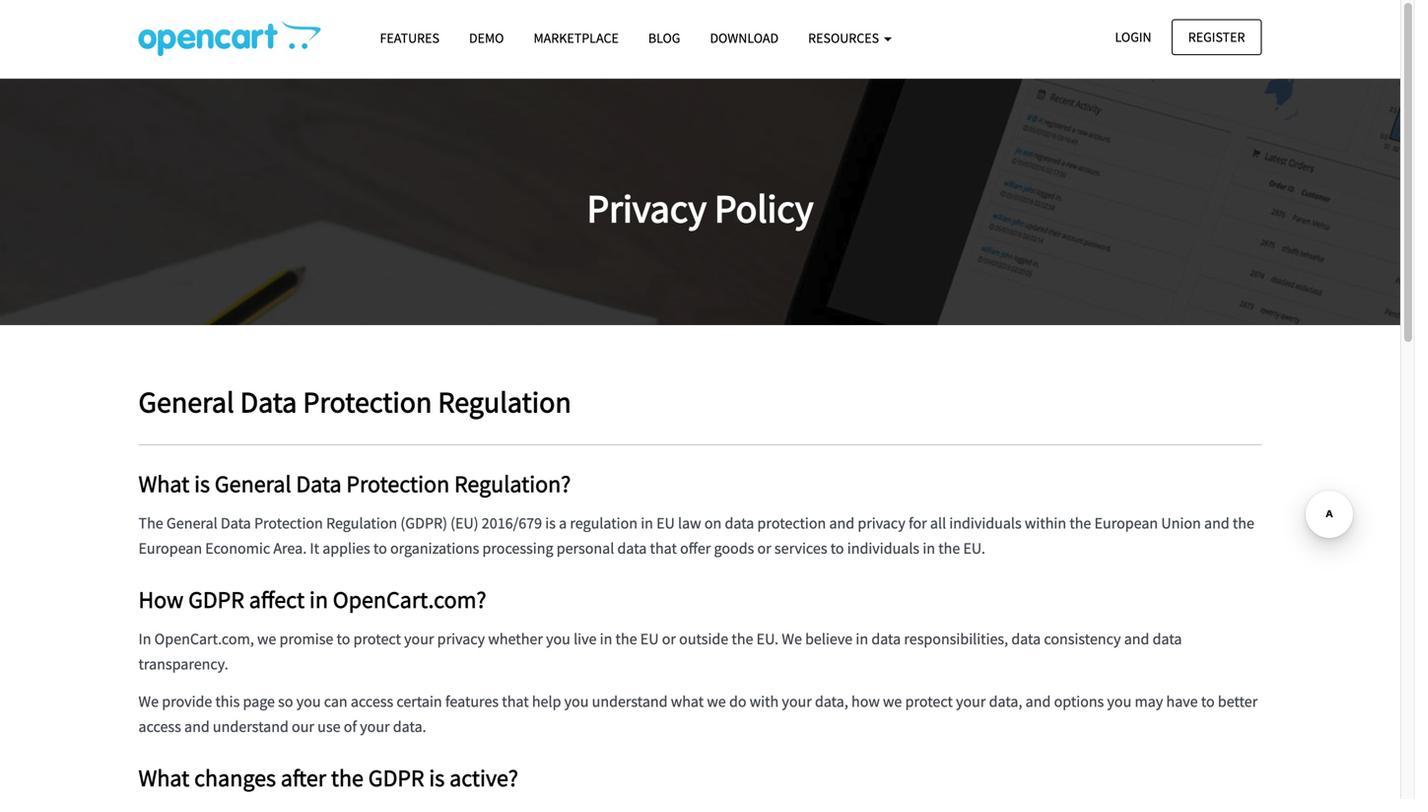 Task type: locate. For each thing, give the bounding box(es) containing it.
to right "promise"
[[337, 629, 350, 649]]

1 vertical spatial eu
[[640, 629, 659, 649]]

1 vertical spatial regulation
[[326, 513, 397, 533]]

1 what from the top
[[138, 469, 190, 499]]

1 horizontal spatial gdpr
[[368, 763, 424, 793]]

(gdpr)
[[401, 513, 447, 533]]

0 vertical spatial that
[[650, 538, 677, 558]]

or right goods
[[757, 538, 771, 558]]

privacy
[[587, 183, 707, 233]]

1 horizontal spatial protect
[[905, 692, 953, 712]]

0 vertical spatial eu.
[[963, 538, 985, 558]]

we left believe
[[782, 629, 802, 649]]

options
[[1054, 692, 1104, 712]]

how
[[851, 692, 880, 712]]

1 vertical spatial european
[[138, 538, 202, 558]]

you left live
[[546, 629, 571, 649]]

gdpr
[[188, 585, 244, 614], [368, 763, 424, 793]]

eu. left believe
[[757, 629, 779, 649]]

offer
[[680, 538, 711, 558]]

regulation up regulation?
[[438, 383, 571, 420]]

is left active?
[[429, 763, 445, 793]]

0 vertical spatial protect
[[353, 629, 401, 649]]

the down all
[[938, 538, 960, 558]]

protect down opencart.com?
[[353, 629, 401, 649]]

and
[[829, 513, 855, 533], [1204, 513, 1230, 533], [1124, 629, 1150, 649], [1026, 692, 1051, 712], [184, 717, 210, 737]]

believe
[[805, 629, 853, 649]]

protection up what is general data protection regulation?
[[303, 383, 432, 420]]

and down provide
[[184, 717, 210, 737]]

0 horizontal spatial access
[[138, 717, 181, 737]]

may
[[1135, 692, 1163, 712]]

privacy left for
[[858, 513, 905, 533]]

eu. inside in opencart.com, we promise to protect your privacy whether you live in the eu or outside the eu. we believe in data responsibilities, data consistency and data transparency.
[[757, 629, 779, 649]]

we inside the we provide this page so you can access certain features that help you understand what we do with your data, how we protect your data, and options you may have to better access and understand our use of your data.
[[138, 692, 159, 712]]

protection
[[303, 383, 432, 420], [346, 469, 450, 499], [254, 513, 323, 533]]

regulation inside the general data protection regulation (gdpr) (eu) 2016/679 is a regulation in eu law on data protection and privacy for all individuals within the european union and the european economic area. it applies to organizations processing personal data that offer goods or services to individuals in the eu.
[[326, 513, 397, 533]]

you
[[546, 629, 571, 649], [296, 692, 321, 712], [564, 692, 589, 712], [1107, 692, 1132, 712]]

and right protection
[[829, 513, 855, 533]]

access down provide
[[138, 717, 181, 737]]

protection
[[757, 513, 826, 533]]

0 horizontal spatial we
[[257, 629, 276, 649]]

what is general data protection regulation?
[[138, 469, 571, 499]]

to
[[373, 538, 387, 558], [831, 538, 844, 558], [337, 629, 350, 649], [1201, 692, 1215, 712]]

your right with
[[782, 692, 812, 712]]

0 vertical spatial eu
[[656, 513, 675, 533]]

2 what from the top
[[138, 763, 190, 793]]

organizations
[[390, 538, 479, 558]]

1 horizontal spatial eu.
[[963, 538, 985, 558]]

individuals right all
[[949, 513, 1022, 533]]

1 vertical spatial what
[[138, 763, 190, 793]]

we right how
[[883, 692, 902, 712]]

in left law
[[641, 513, 653, 533]]

page
[[243, 692, 275, 712]]

the right after
[[331, 763, 364, 793]]

1 horizontal spatial privacy
[[858, 513, 905, 533]]

you right the so at the bottom
[[296, 692, 321, 712]]

general
[[138, 383, 234, 420], [215, 469, 291, 499], [166, 513, 218, 533]]

2 vertical spatial protection
[[254, 513, 323, 533]]

1 vertical spatial individuals
[[847, 538, 920, 558]]

of
[[344, 717, 357, 737]]

eu left law
[[656, 513, 675, 533]]

1 horizontal spatial is
[[429, 763, 445, 793]]

data
[[725, 513, 754, 533], [617, 538, 647, 558], [872, 629, 901, 649], [1011, 629, 1041, 649], [1153, 629, 1182, 649]]

1 horizontal spatial or
[[757, 538, 771, 558]]

eu left the 'outside'
[[640, 629, 659, 649]]

1 horizontal spatial access
[[351, 692, 393, 712]]

protection inside the general data protection regulation (gdpr) (eu) 2016/679 is a regulation in eu law on data protection and privacy for all individuals within the european union and the european economic area. it applies to organizations processing personal data that offer goods or services to individuals in the eu.
[[254, 513, 323, 533]]

eu
[[656, 513, 675, 533], [640, 629, 659, 649]]

2 vertical spatial data
[[221, 513, 251, 533]]

data,
[[815, 692, 848, 712], [989, 692, 1022, 712]]

union
[[1161, 513, 1201, 533]]

we left do
[[707, 692, 726, 712]]

0 horizontal spatial we
[[138, 692, 159, 712]]

we
[[782, 629, 802, 649], [138, 692, 159, 712]]

0 horizontal spatial understand
[[213, 717, 289, 737]]

marketplace link
[[519, 21, 634, 55]]

opencart - gdpr image
[[138, 21, 321, 56]]

1 horizontal spatial we
[[782, 629, 802, 649]]

your
[[404, 629, 434, 649], [782, 692, 812, 712], [956, 692, 986, 712], [360, 717, 390, 737]]

to right "have"
[[1201, 692, 1215, 712]]

and right union
[[1204, 513, 1230, 533]]

it
[[310, 538, 319, 558]]

1 horizontal spatial regulation
[[438, 383, 571, 420]]

what left "changes"
[[138, 763, 190, 793]]

data inside the general data protection regulation (gdpr) (eu) 2016/679 is a regulation in eu law on data protection and privacy for all individuals within the european union and the european economic area. it applies to organizations processing personal data that offer goods or services to individuals in the eu.
[[221, 513, 251, 533]]

or inside in opencart.com, we promise to protect your privacy whether you live in the eu or outside the eu. we believe in data responsibilities, data consistency and data transparency.
[[662, 629, 676, 649]]

protect
[[353, 629, 401, 649], [905, 692, 953, 712]]

do
[[729, 692, 747, 712]]

1 vertical spatial privacy
[[437, 629, 485, 649]]

can
[[324, 692, 348, 712]]

2 vertical spatial general
[[166, 513, 218, 533]]

1 vertical spatial or
[[662, 629, 676, 649]]

0 vertical spatial individuals
[[949, 513, 1022, 533]]

privacy left whether on the left of page
[[437, 629, 485, 649]]

0 horizontal spatial is
[[194, 469, 210, 499]]

1 horizontal spatial understand
[[592, 692, 668, 712]]

understand left what
[[592, 692, 668, 712]]

in right believe
[[856, 629, 868, 649]]

what changes after the gdpr is active?
[[138, 763, 518, 793]]

your down opencart.com?
[[404, 629, 434, 649]]

eu. up the responsibilities,
[[963, 538, 985, 558]]

you right help at the left bottom of the page
[[564, 692, 589, 712]]

we
[[257, 629, 276, 649], [707, 692, 726, 712], [883, 692, 902, 712]]

data right believe
[[872, 629, 901, 649]]

what up the
[[138, 469, 190, 499]]

help
[[532, 692, 561, 712]]

eu inside in opencart.com, we promise to protect your privacy whether you live in the eu or outside the eu. we believe in data responsibilities, data consistency and data transparency.
[[640, 629, 659, 649]]

general inside the general data protection regulation (gdpr) (eu) 2016/679 is a regulation in eu law on data protection and privacy for all individuals within the european union and the european economic area. it applies to organizations processing personal data that offer goods or services to individuals in the eu.
[[166, 513, 218, 533]]

1 horizontal spatial european
[[1094, 513, 1158, 533]]

privacy
[[858, 513, 905, 533], [437, 629, 485, 649]]

use
[[317, 717, 341, 737]]

european
[[1094, 513, 1158, 533], [138, 538, 202, 558]]

0 horizontal spatial protect
[[353, 629, 401, 649]]

0 vertical spatial what
[[138, 469, 190, 499]]

within
[[1025, 513, 1066, 533]]

consistency
[[1044, 629, 1121, 649]]

download
[[710, 29, 779, 47]]

features link
[[365, 21, 454, 55]]

what
[[138, 469, 190, 499], [138, 763, 190, 793]]

eu.
[[963, 538, 985, 558], [757, 629, 779, 649]]

in opencart.com, we promise to protect your privacy whether you live in the eu or outside the eu. we believe in data responsibilities, data consistency and data transparency.
[[138, 629, 1182, 674]]

data, left options
[[989, 692, 1022, 712]]

access up of
[[351, 692, 393, 712]]

is inside the general data protection regulation (gdpr) (eu) 2016/679 is a regulation in eu law on data protection and privacy for all individuals within the european union and the european economic area. it applies to organizations processing personal data that offer goods or services to individuals in the eu.
[[545, 513, 556, 533]]

1 vertical spatial we
[[138, 692, 159, 712]]

the right union
[[1233, 513, 1255, 533]]

changes
[[194, 763, 276, 793]]

we left provide
[[138, 692, 159, 712]]

access
[[351, 692, 393, 712], [138, 717, 181, 737]]

gdpr up "opencart.com,"
[[188, 585, 244, 614]]

in down all
[[923, 538, 935, 558]]

privacy inside in opencart.com, we promise to protect your privacy whether you live in the eu or outside the eu. we believe in data responsibilities, data consistency and data transparency.
[[437, 629, 485, 649]]

protection up (gdpr)
[[346, 469, 450, 499]]

0 horizontal spatial eu.
[[757, 629, 779, 649]]

your inside in opencart.com, we promise to protect your privacy whether you live in the eu or outside the eu. we believe in data responsibilities, data consistency and data transparency.
[[404, 629, 434, 649]]

0 vertical spatial protection
[[303, 383, 432, 420]]

1 vertical spatial is
[[545, 513, 556, 533]]

to inside the we provide this page so you can access certain features that help you understand what we do with your data, how we protect your data, and options you may have to better access and understand our use of your data.
[[1201, 692, 1215, 712]]

what for what changes after the gdpr is active?
[[138, 763, 190, 793]]

0 horizontal spatial or
[[662, 629, 676, 649]]

individuals down for
[[847, 538, 920, 558]]

data up goods
[[725, 513, 754, 533]]

regulation up applies
[[326, 513, 397, 533]]

provide
[[162, 692, 212, 712]]

gdpr down data.
[[368, 763, 424, 793]]

and right consistency
[[1124, 629, 1150, 649]]

1 horizontal spatial data,
[[989, 692, 1022, 712]]

that left help at the left bottom of the page
[[502, 692, 529, 712]]

understand down page
[[213, 717, 289, 737]]

1 vertical spatial protect
[[905, 692, 953, 712]]

privacy policy
[[587, 183, 814, 233]]

is left a
[[545, 513, 556, 533]]

is
[[194, 469, 210, 499], [545, 513, 556, 533], [429, 763, 445, 793]]

law
[[678, 513, 701, 533]]

we left "promise"
[[257, 629, 276, 649]]

0 horizontal spatial that
[[502, 692, 529, 712]]

on
[[705, 513, 722, 533]]

our
[[292, 717, 314, 737]]

data, left how
[[815, 692, 848, 712]]

understand
[[592, 692, 668, 712], [213, 717, 289, 737]]

0 horizontal spatial regulation
[[326, 513, 397, 533]]

0 horizontal spatial data,
[[815, 692, 848, 712]]

this
[[215, 692, 240, 712]]

1 vertical spatial protection
[[346, 469, 450, 499]]

1 horizontal spatial that
[[650, 538, 677, 558]]

1 horizontal spatial we
[[707, 692, 726, 712]]

protect right how
[[905, 692, 953, 712]]

0 vertical spatial understand
[[592, 692, 668, 712]]

services
[[775, 538, 827, 558]]

0 vertical spatial gdpr
[[188, 585, 244, 614]]

data down regulation
[[617, 538, 647, 558]]

data left consistency
[[1011, 629, 1041, 649]]

regulation?
[[454, 469, 571, 499]]

2 horizontal spatial is
[[545, 513, 556, 533]]

or left the 'outside'
[[662, 629, 676, 649]]

0 vertical spatial or
[[757, 538, 771, 558]]

the
[[1070, 513, 1091, 533], [1233, 513, 1255, 533], [938, 538, 960, 558], [615, 629, 637, 649], [732, 629, 753, 649], [331, 763, 364, 793]]

0 vertical spatial access
[[351, 692, 393, 712]]

1 vertical spatial eu.
[[757, 629, 779, 649]]

1 vertical spatial data
[[296, 469, 342, 499]]

0 horizontal spatial privacy
[[437, 629, 485, 649]]

that
[[650, 538, 677, 558], [502, 692, 529, 712]]

0 vertical spatial we
[[782, 629, 802, 649]]

that left offer
[[650, 538, 677, 558]]

regulation
[[438, 383, 571, 420], [326, 513, 397, 533]]

0 horizontal spatial individuals
[[847, 538, 920, 558]]

and left options
[[1026, 692, 1051, 712]]

1 vertical spatial access
[[138, 717, 181, 737]]

is up economic at the left bottom of the page
[[194, 469, 210, 499]]

affect
[[249, 585, 305, 614]]

or
[[757, 538, 771, 558], [662, 629, 676, 649]]

european down the
[[138, 538, 202, 558]]

0 vertical spatial privacy
[[858, 513, 905, 533]]

1 vertical spatial gdpr
[[368, 763, 424, 793]]

applies
[[322, 538, 370, 558]]

with
[[750, 692, 779, 712]]

0 vertical spatial data
[[240, 383, 297, 420]]

after
[[281, 763, 326, 793]]

protection up area.
[[254, 513, 323, 533]]

in right live
[[600, 629, 612, 649]]

european left union
[[1094, 513, 1158, 533]]

what for what is general data protection regulation?
[[138, 469, 190, 499]]

1 vertical spatial that
[[502, 692, 529, 712]]

in
[[641, 513, 653, 533], [923, 538, 935, 558], [309, 585, 328, 614], [600, 629, 612, 649], [856, 629, 868, 649]]



Task type: describe. For each thing, give the bounding box(es) containing it.
promise
[[279, 629, 333, 649]]

to right services
[[831, 538, 844, 558]]

your right of
[[360, 717, 390, 737]]

what
[[671, 692, 704, 712]]

to right applies
[[373, 538, 387, 558]]

login
[[1115, 28, 1152, 46]]

0 vertical spatial is
[[194, 469, 210, 499]]

for
[[909, 513, 927, 533]]

active?
[[450, 763, 518, 793]]

whether
[[488, 629, 543, 649]]

the general data protection regulation (gdpr) (eu) 2016/679 is a regulation in eu law on data protection and privacy for all individuals within the european union and the european economic area. it applies to organizations processing personal data that offer goods or services to individuals in the eu.
[[138, 513, 1255, 558]]

you inside in opencart.com, we promise to protect your privacy whether you live in the eu or outside the eu. we believe in data responsibilities, data consistency and data transparency.
[[546, 629, 571, 649]]

personal
[[557, 538, 614, 558]]

blog link
[[634, 21, 695, 55]]

so
[[278, 692, 293, 712]]

a
[[559, 513, 567, 533]]

we inside in opencart.com, we promise to protect your privacy whether you live in the eu or outside the eu. we believe in data responsibilities, data consistency and data transparency.
[[257, 629, 276, 649]]

live
[[574, 629, 597, 649]]

that inside the we provide this page so you can access certain features that help you understand what we do with your data, how we protect your data, and options you may have to better access and understand our use of your data.
[[502, 692, 529, 712]]

goods
[[714, 538, 754, 558]]

features
[[445, 692, 499, 712]]

that inside the general data protection regulation (gdpr) (eu) 2016/679 is a regulation in eu law on data protection and privacy for all individuals within the european union and the european economic area. it applies to organizations processing personal data that offer goods or services to individuals in the eu.
[[650, 538, 677, 558]]

privacy inside the general data protection regulation (gdpr) (eu) 2016/679 is a regulation in eu law on data protection and privacy for all individuals within the european union and the european economic area. it applies to organizations processing personal data that offer goods or services to individuals in the eu.
[[858, 513, 905, 533]]

resources
[[808, 29, 882, 47]]

the
[[138, 513, 163, 533]]

data.
[[393, 717, 426, 737]]

0 vertical spatial european
[[1094, 513, 1158, 533]]

policy
[[714, 183, 814, 233]]

regulation
[[570, 513, 638, 533]]

transparency.
[[138, 654, 228, 674]]

the right the 'outside'
[[732, 629, 753, 649]]

register link
[[1172, 19, 1262, 55]]

protect inside the we provide this page so you can access certain features that help you understand what we do with your data, how we protect your data, and options you may have to better access and understand our use of your data.
[[905, 692, 953, 712]]

eu. inside the general data protection regulation (gdpr) (eu) 2016/679 is a regulation in eu law on data protection and privacy for all individuals within the european union and the european economic area. it applies to organizations processing personal data that offer goods or services to individuals in the eu.
[[963, 538, 985, 558]]

you left the may
[[1107, 692, 1132, 712]]

and inside in opencart.com, we promise to protect your privacy whether you live in the eu or outside the eu. we believe in data responsibilities, data consistency and data transparency.
[[1124, 629, 1150, 649]]

or inside the general data protection regulation (gdpr) (eu) 2016/679 is a regulation in eu law on data protection and privacy for all individuals within the european union and the european economic area. it applies to organizations processing personal data that offer goods or services to individuals in the eu.
[[757, 538, 771, 558]]

demo
[[469, 29, 504, 47]]

your down the responsibilities,
[[956, 692, 986, 712]]

we inside in opencart.com, we promise to protect your privacy whether you live in the eu or outside the eu. we believe in data responsibilities, data consistency and data transparency.
[[782, 629, 802, 649]]

protect inside in opencart.com, we promise to protect your privacy whether you live in the eu or outside the eu. we believe in data responsibilities, data consistency and data transparency.
[[353, 629, 401, 649]]

features
[[380, 29, 440, 47]]

blog
[[648, 29, 680, 47]]

login link
[[1098, 19, 1168, 55]]

how gdpr affect in opencart.com?
[[138, 585, 486, 614]]

0 vertical spatial regulation
[[438, 383, 571, 420]]

eu inside the general data protection regulation (gdpr) (eu) 2016/679 is a regulation in eu law on data protection and privacy for all individuals within the european union and the european economic area. it applies to organizations processing personal data that offer goods or services to individuals in the eu.
[[656, 513, 675, 533]]

we provide this page so you can access certain features that help you understand what we do with your data, how we protect your data, and options you may have to better access and understand our use of your data.
[[138, 692, 1258, 737]]

(eu)
[[451, 513, 479, 533]]

processing
[[482, 538, 553, 558]]

outside
[[679, 629, 729, 649]]

opencart.com,
[[154, 629, 254, 649]]

download link
[[695, 21, 794, 55]]

resources link
[[794, 21, 907, 55]]

area.
[[273, 538, 307, 558]]

0 horizontal spatial european
[[138, 538, 202, 558]]

economic
[[205, 538, 270, 558]]

in up "promise"
[[309, 585, 328, 614]]

to inside in opencart.com, we promise to protect your privacy whether you live in the eu or outside the eu. we believe in data responsibilities, data consistency and data transparency.
[[337, 629, 350, 649]]

in
[[138, 629, 151, 649]]

register
[[1188, 28, 1245, 46]]

2 data, from the left
[[989, 692, 1022, 712]]

responsibilities,
[[904, 629, 1008, 649]]

certain
[[397, 692, 442, 712]]

2016/679
[[482, 513, 542, 533]]

marketplace
[[534, 29, 619, 47]]

how
[[138, 585, 184, 614]]

demo link
[[454, 21, 519, 55]]

0 vertical spatial general
[[138, 383, 234, 420]]

2 horizontal spatial we
[[883, 692, 902, 712]]

have
[[1166, 692, 1198, 712]]

all
[[930, 513, 946, 533]]

2 vertical spatial is
[[429, 763, 445, 793]]

general data protection regulation
[[138, 383, 571, 420]]

1 data, from the left
[[815, 692, 848, 712]]

1 vertical spatial understand
[[213, 717, 289, 737]]

better
[[1218, 692, 1258, 712]]

0 horizontal spatial gdpr
[[188, 585, 244, 614]]

the right within
[[1070, 513, 1091, 533]]

opencart.com?
[[333, 585, 486, 614]]

1 vertical spatial general
[[215, 469, 291, 499]]

the right live
[[615, 629, 637, 649]]

data up "have"
[[1153, 629, 1182, 649]]

1 horizontal spatial individuals
[[949, 513, 1022, 533]]



Task type: vqa. For each thing, say whether or not it's contained in the screenshot.
2nd What from the top of the page
yes



